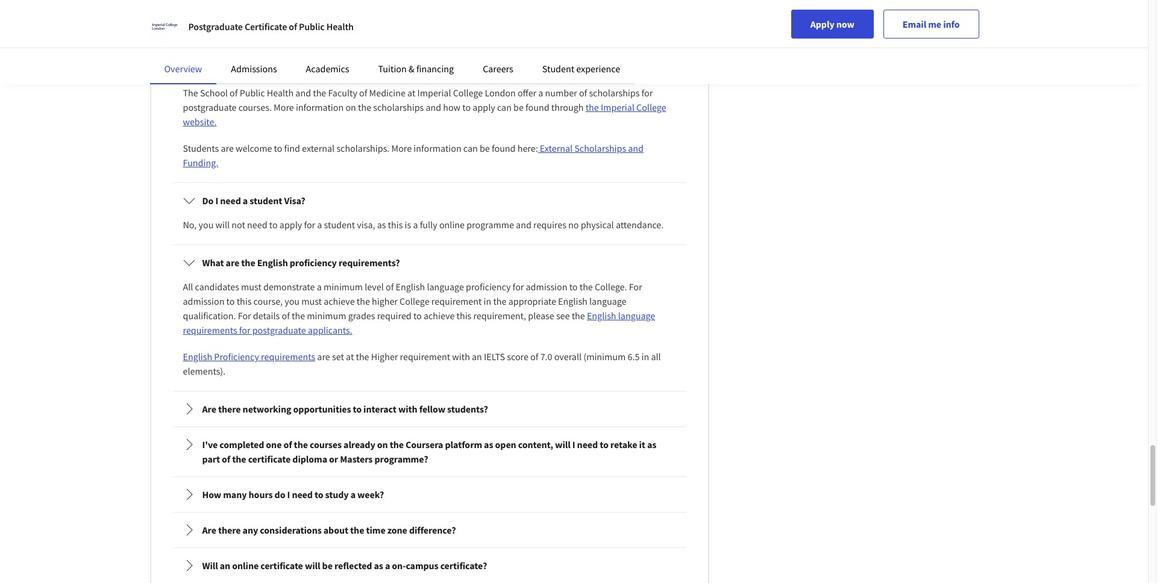 Task type: locate. For each thing, give the bounding box(es) containing it.
2 are from the top
[[202, 403, 216, 415]]

0 vertical spatial any
[[243, 63, 258, 75]]

not inside work experience is not essential but will be considered as part of the review process. applications will be considered for the programme based on the entry requirements, which will need to be met, but also the strength of the supporting statement plus other work, research or relevant experience.
[[260, 0, 274, 8]]

proficiency
[[290, 257, 337, 269], [466, 281, 511, 293]]

0 vertical spatial scholarships
[[260, 63, 313, 75]]

opportunities inside 'dropdown button'
[[293, 403, 351, 415]]

will down are there any considerations about the time zone difference?
[[305, 560, 320, 572]]

health for school
[[267, 87, 294, 99]]

study
[[325, 489, 349, 501]]

of right faculty
[[359, 87, 367, 99]]

postgraduate down details
[[252, 324, 306, 336]]

me
[[928, 18, 941, 30]]

online inside dropdown button
[[232, 560, 259, 572]]

and left 'how' on the left top of page
[[426, 101, 441, 113]]

0 vertical spatial can
[[497, 101, 512, 113]]

1 vertical spatial any
[[243, 524, 258, 536]]

as
[[404, 0, 413, 8], [377, 219, 386, 231], [484, 439, 493, 451], [647, 439, 656, 451], [374, 560, 383, 572]]

public inside the school of public health and the faculty of medicine at imperial college london offer a number of scholarships for postgraduate courses. more information on the scholarships and how to apply can be found through
[[240, 87, 265, 99]]

1 are from the top
[[202, 63, 216, 75]]

public down essential
[[299, 20, 325, 33]]

imperial
[[417, 87, 451, 99], [601, 101, 634, 113]]

are inside 'dropdown button'
[[202, 403, 216, 415]]

are up will
[[202, 524, 216, 536]]

proficiency
[[214, 351, 259, 363]]

3 there from the top
[[218, 524, 241, 536]]

0 horizontal spatial on
[[258, 10, 269, 22]]

experience right the student
[[576, 63, 620, 75]]

0 vertical spatial i
[[215, 195, 218, 207]]

0 vertical spatial health
[[326, 20, 354, 33]]

1 vertical spatial are
[[226, 257, 239, 269]]

not up certificate
[[260, 0, 274, 8]]

english inside english language requirements for postgraduate applicants.
[[587, 310, 616, 322]]

0 vertical spatial or
[[287, 25, 295, 37]]

i've completed one of the courses already on the coursera platform as open content, will i need to retake it as part of the certificate diploma or masters programme?
[[202, 439, 656, 465]]

2 vertical spatial or
[[329, 453, 338, 465]]

1 vertical spatial requirement
[[400, 351, 450, 363]]

public up courses.
[[240, 87, 265, 99]]

1 vertical spatial imperial
[[601, 101, 634, 113]]

a inside all candidates must demonstrate a minimum level of english language proficiency for admission to the college. for admission to this course, you must achieve the higher college requirement in the appropriate english language qualification. for details of the minimum grades required to achieve this requirement, please see the
[[317, 281, 322, 293]]

are right what
[[226, 257, 239, 269]]

1 vertical spatial college
[[636, 101, 666, 113]]

1 horizontal spatial health
[[326, 20, 354, 33]]

the right what
[[241, 257, 255, 269]]

0 vertical spatial at
[[407, 87, 415, 99]]

this right visa,
[[388, 219, 403, 231]]

to
[[432, 10, 441, 22], [462, 101, 471, 113], [274, 142, 282, 154], [269, 219, 278, 231], [569, 281, 578, 293], [226, 295, 235, 307], [413, 310, 422, 322], [353, 403, 362, 415], [600, 439, 609, 451], [315, 489, 323, 501]]

are inside the are set at the higher requirement with an ielts score of 7.0 overall (minimum 6.5 in all elements).
[[317, 351, 330, 363]]

be left the reflected at the left of page
[[322, 560, 333, 572]]

what
[[202, 257, 224, 269]]

scholarships
[[575, 142, 626, 154]]

a left on-
[[385, 560, 390, 572]]

with inside the are set at the higher requirement with an ielts score of 7.0 overall (minimum 6.5 in all elements).
[[452, 351, 470, 363]]

opportunities inside dropdown button
[[354, 63, 412, 75]]

any
[[243, 63, 258, 75], [243, 524, 258, 536]]

students
[[183, 142, 219, 154]]

careers link
[[483, 63, 513, 75]]

0 vertical spatial for
[[629, 281, 642, 293]]

1 horizontal spatial at
[[407, 87, 415, 99]]

minimum left 'level'
[[324, 281, 363, 293]]

of right school
[[230, 87, 238, 99]]

in inside the are set at the higher requirement with an ielts score of 7.0 overall (minimum 6.5 in all elements).
[[642, 351, 649, 363]]

with left fellow
[[398, 403, 417, 415]]

are set at the higher requirement with an ielts score of 7.0 overall (minimum 6.5 in all elements).
[[183, 351, 661, 377]]

imperial up 'how' on the left top of page
[[417, 87, 451, 99]]

achieve right required
[[424, 310, 455, 322]]

information
[[296, 101, 344, 113], [414, 142, 461, 154]]

0 vertical spatial college
[[453, 87, 483, 99]]

0 horizontal spatial i
[[215, 195, 218, 207]]

i right content,
[[572, 439, 575, 451]]

1 vertical spatial but
[[475, 10, 489, 22]]

1 horizontal spatial college
[[453, 87, 483, 99]]

for inside the school of public health and the faculty of medicine at imperial college london offer a number of scholarships for postgraduate courses. more information on the scholarships and how to apply can be found through
[[642, 87, 653, 99]]

statement
[[632, 10, 673, 22]]

you inside all candidates must demonstrate a minimum level of english language proficiency for admission to the college. for admission to this course, you must achieve the higher college requirement in the appropriate english language qualification. for details of the minimum grades required to achieve this requirement, please see the
[[285, 295, 300, 307]]

1 horizontal spatial with
[[452, 351, 470, 363]]

with for an
[[452, 351, 470, 363]]

scholarships inside dropdown button
[[260, 63, 313, 75]]

1 horizontal spatial opportunities
[[354, 63, 412, 75]]

are there networking opportunities to interact with fellow students?
[[202, 403, 488, 415]]

this left course,
[[237, 295, 252, 307]]

1 vertical spatial must
[[301, 295, 322, 307]]

many
[[223, 489, 247, 501]]

requirements down details
[[261, 351, 315, 363]]

english up higher
[[396, 281, 425, 293]]

college.
[[595, 281, 627, 293]]

requirement up english language requirements for postgraduate applicants. link
[[431, 295, 482, 307]]

details
[[253, 310, 280, 322]]

0 vertical spatial are
[[202, 63, 216, 75]]

0 horizontal spatial apply
[[280, 219, 302, 231]]

1 horizontal spatial achieve
[[424, 310, 455, 322]]

online right fully
[[439, 219, 465, 231]]

higher
[[371, 351, 398, 363]]

open
[[495, 439, 516, 451]]

programme up other
[[183, 10, 230, 22]]

there for are there any considerations about the time zone difference?
[[218, 524, 241, 536]]

appropriate
[[508, 295, 556, 307]]

already
[[344, 439, 375, 451]]

1 there from the top
[[218, 63, 241, 75]]

of left relevant
[[289, 20, 297, 33]]

student
[[250, 195, 282, 207], [324, 219, 355, 231]]

demonstrate
[[263, 281, 315, 293]]

the left the supporting
[[570, 10, 584, 22]]

ielts
[[484, 351, 505, 363]]

2 vertical spatial are
[[202, 524, 216, 536]]

the up programme?
[[390, 439, 404, 451]]

in inside all candidates must demonstrate a minimum level of english language proficiency for admission to the college. for admission to this course, you must achieve the higher college requirement in the appropriate english language qualification. for details of the minimum grades required to achieve this requirement, please see the
[[484, 295, 491, 307]]

are there any scholarships or family opportunities available?
[[202, 63, 456, 75]]

on right already
[[377, 439, 388, 451]]

now
[[836, 18, 854, 30]]

1 horizontal spatial i
[[287, 489, 290, 501]]

0 vertical spatial is
[[252, 0, 258, 8]]

certificate inside i've completed one of the courses already on the coursera platform as open content, will i need to retake it as part of the certificate diploma or masters programme?
[[248, 453, 291, 465]]

an left ielts at the bottom of the page
[[472, 351, 482, 363]]

0 horizontal spatial scholarships
[[260, 63, 313, 75]]

minimum
[[324, 281, 363, 293], [307, 310, 346, 322]]

will right content,
[[555, 439, 571, 451]]

certificate down one
[[248, 453, 291, 465]]

2 horizontal spatial college
[[636, 101, 666, 113]]

0 vertical spatial certificate
[[248, 453, 291, 465]]

0 vertical spatial student
[[250, 195, 282, 207]]

website.
[[183, 116, 217, 128]]

1 horizontal spatial experience
[[576, 63, 620, 75]]

to left met,
[[432, 10, 441, 22]]

need right which
[[410, 10, 430, 22]]

0 vertical spatial imperial
[[417, 87, 451, 99]]

admission up the qualification.
[[183, 295, 224, 307]]

the imperial college website. link
[[183, 101, 666, 128]]

with for fellow
[[398, 403, 417, 415]]

2 any from the top
[[243, 524, 258, 536]]

admissions link
[[231, 63, 277, 75]]

0 vertical spatial postgraduate
[[183, 101, 237, 113]]

a
[[538, 87, 543, 99], [243, 195, 248, 207], [317, 219, 322, 231], [413, 219, 418, 231], [317, 281, 322, 293], [351, 489, 356, 501], [385, 560, 390, 572]]

a right offer
[[538, 87, 543, 99]]

language inside english language requirements for postgraduate applicants.
[[618, 310, 655, 322]]

and
[[296, 87, 311, 99], [426, 101, 441, 113], [628, 142, 644, 154], [516, 219, 531, 231]]

in up requirement, on the left bottom of page
[[484, 295, 491, 307]]

considerations
[[260, 524, 322, 536]]

postgraduate down school
[[183, 101, 237, 113]]

1 vertical spatial you
[[285, 295, 300, 307]]

attendance.
[[616, 219, 664, 231]]

can down the imperial college website. link
[[463, 142, 478, 154]]

will up the supporting
[[574, 0, 588, 8]]

certificate
[[248, 453, 291, 465], [260, 560, 303, 572]]

platform
[[445, 439, 482, 451]]

of
[[433, 0, 441, 8], [560, 10, 568, 22], [289, 20, 297, 33], [230, 87, 238, 99], [359, 87, 367, 99], [579, 87, 587, 99], [386, 281, 394, 293], [282, 310, 290, 322], [530, 351, 538, 363], [284, 439, 292, 451], [222, 453, 230, 465]]

with left ielts at the bottom of the page
[[452, 351, 470, 363]]

school
[[200, 87, 228, 99]]

external scholarships and funding.
[[183, 142, 644, 169]]

2 vertical spatial college
[[400, 295, 429, 307]]

this
[[388, 219, 403, 231], [237, 295, 252, 307], [457, 310, 471, 322]]

strength
[[525, 10, 558, 22]]

the
[[183, 87, 198, 99]]

3 are from the top
[[202, 524, 216, 536]]

certificate down considerations
[[260, 560, 303, 572]]

do
[[275, 489, 285, 501]]

what are the english proficiency requirements?
[[202, 257, 400, 269]]

be down offer
[[514, 101, 524, 113]]

0 horizontal spatial an
[[220, 560, 230, 572]]

do
[[202, 195, 214, 207]]

1 vertical spatial for
[[238, 310, 251, 322]]

an
[[472, 351, 482, 363], [220, 560, 230, 572]]

there
[[218, 63, 241, 75], [218, 403, 241, 415], [218, 524, 241, 536]]

1 horizontal spatial scholarships
[[373, 101, 424, 113]]

0 horizontal spatial found
[[492, 142, 516, 154]]

is left fully
[[405, 219, 411, 231]]

0 vertical spatial opportunities
[[354, 63, 412, 75]]

1 vertical spatial scholarships
[[589, 87, 640, 99]]

0 vertical spatial with
[[452, 351, 470, 363]]

health inside the school of public health and the faculty of medicine at imperial college london offer a number of scholarships for postgraduate courses. more information on the scholarships and how to apply can be found through
[[267, 87, 294, 99]]

1 vertical spatial opportunities
[[293, 403, 351, 415]]

0 vertical spatial achieve
[[324, 295, 355, 307]]

0 horizontal spatial you
[[199, 219, 214, 231]]

more
[[274, 101, 294, 113], [391, 142, 412, 154]]

are inside 'dropdown button'
[[226, 257, 239, 269]]

on
[[258, 10, 269, 22], [346, 101, 356, 113], [377, 439, 388, 451]]

to down do i need a student visa?
[[269, 219, 278, 231]]

0 horizontal spatial health
[[267, 87, 294, 99]]

can
[[497, 101, 512, 113], [463, 142, 478, 154]]

requirements inside english language requirements for postgraduate applicants.
[[183, 324, 237, 336]]

scholarships down research
[[260, 63, 313, 75]]

essential
[[275, 0, 311, 8]]

any up courses.
[[243, 63, 258, 75]]

of left 7.0
[[530, 351, 538, 363]]

apply down london
[[473, 101, 495, 113]]

will an online certificate will be reflected as a on-campus certificate? button
[[173, 549, 686, 583]]

or down entry on the left top
[[287, 25, 295, 37]]

0 horizontal spatial information
[[296, 101, 344, 113]]

research
[[250, 25, 285, 37]]

0 vertical spatial this
[[388, 219, 403, 231]]

2 there from the top
[[218, 403, 241, 415]]

0 horizontal spatial more
[[274, 101, 294, 113]]

apply
[[473, 101, 495, 113], [280, 219, 302, 231]]

health up courses.
[[267, 87, 294, 99]]

0 horizontal spatial college
[[400, 295, 429, 307]]

to inside the school of public health and the faculty of medicine at imperial college london offer a number of scholarships for postgraduate courses. more information on the scholarships and how to apply can be found through
[[462, 101, 471, 113]]

found inside the school of public health and the faculty of medicine at imperial college london offer a number of scholarships for postgraduate courses. more information on the scholarships and how to apply can be found through
[[526, 101, 549, 113]]

college
[[453, 87, 483, 99], [636, 101, 666, 113], [400, 295, 429, 307]]

1 horizontal spatial an
[[472, 351, 482, 363]]

opportunities up medicine
[[354, 63, 412, 75]]

scholarships
[[260, 63, 313, 75], [589, 87, 640, 99], [373, 101, 424, 113]]

any down the hours
[[243, 524, 258, 536]]

0 horizontal spatial not
[[232, 219, 245, 231]]

opportunities up courses
[[293, 403, 351, 415]]

1 horizontal spatial imperial
[[601, 101, 634, 113]]

there inside 'dropdown button'
[[218, 403, 241, 415]]

2 vertical spatial are
[[317, 351, 330, 363]]

be inside the school of public health and the faculty of medicine at imperial college london offer a number of scholarships for postgraduate courses. more information on the scholarships and how to apply can be found through
[[514, 101, 524, 113]]

6.5
[[628, 351, 640, 363]]

higher
[[372, 295, 398, 307]]

2 vertical spatial on
[[377, 439, 388, 451]]

for left details
[[238, 310, 251, 322]]

will
[[329, 0, 343, 8], [574, 0, 588, 8], [394, 10, 408, 22], [215, 219, 230, 231], [555, 439, 571, 451], [305, 560, 320, 572]]

requirements for english language requirements for postgraduate applicants.
[[183, 324, 237, 336]]

welcome
[[236, 142, 272, 154]]

1 vertical spatial not
[[232, 219, 245, 231]]

0 horizontal spatial for
[[238, 310, 251, 322]]

medicine
[[369, 87, 406, 99]]

completed
[[220, 439, 264, 451]]

information down faculty
[[296, 101, 344, 113]]

more right scholarships.
[[391, 142, 412, 154]]

1 vertical spatial requirements
[[261, 351, 315, 363]]

programme left requires
[[467, 219, 514, 231]]

requirement inside all candidates must demonstrate a minimum level of english language proficiency for admission to the college. for admission to this course, you must achieve the higher college requirement in the appropriate english language qualification. for details of the minimum grades required to achieve this requirement, please see the
[[431, 295, 482, 307]]

the up requirement, on the left bottom of page
[[493, 295, 507, 307]]

are right students
[[221, 142, 234, 154]]

0 horizontal spatial can
[[463, 142, 478, 154]]

0 horizontal spatial in
[[484, 295, 491, 307]]

score
[[507, 351, 528, 363]]

considered
[[357, 0, 402, 8], [602, 0, 647, 8]]

0 horizontal spatial admission
[[183, 295, 224, 307]]

the down completed
[[232, 453, 246, 465]]

0 horizontal spatial online
[[232, 560, 259, 572]]

postgraduate inside english language requirements for postgraduate applicants.
[[252, 324, 306, 336]]

1 horizontal spatial programme
[[467, 219, 514, 231]]

experience for work
[[206, 0, 250, 8]]

1 horizontal spatial on
[[346, 101, 356, 113]]

0 horizontal spatial must
[[241, 281, 261, 293]]

need inside work experience is not essential but will be considered as part of the review process. applications will be considered for the programme based on the entry requirements, which will need to be met, but also the strength of the supporting statement plus other work, research or relevant experience.
[[410, 10, 430, 22]]

english up elements).
[[183, 351, 212, 363]]

requirements,
[[309, 10, 366, 22]]

be up the supporting
[[590, 0, 600, 8]]

2 horizontal spatial or
[[329, 453, 338, 465]]

what are the english proficiency requirements? button
[[173, 246, 686, 280]]

need right do
[[220, 195, 241, 207]]

a inside the school of public health and the faculty of medicine at imperial college london offer a number of scholarships for postgraduate courses. more information on the scholarships and how to apply can be found through
[[538, 87, 543, 99]]

0 horizontal spatial considered
[[357, 0, 402, 8]]

public for school
[[240, 87, 265, 99]]

or inside i've completed one of the courses already on the coursera platform as open content, will i need to retake it as part of the certificate diploma or masters programme?
[[329, 453, 338, 465]]

programme inside work experience is not essential but will be considered as part of the review process. applications will be considered for the programme based on the entry requirements, which will need to be met, but also the strength of the supporting statement plus other work, research or relevant experience.
[[183, 10, 230, 22]]

1 vertical spatial found
[[492, 142, 516, 154]]

1 horizontal spatial can
[[497, 101, 512, 113]]

information down the imperial college website. link
[[414, 142, 461, 154]]

1 horizontal spatial more
[[391, 142, 412, 154]]

0 vertical spatial in
[[484, 295, 491, 307]]

will inside i've completed one of the courses already on the coursera platform as open content, will i need to retake it as part of the certificate diploma or masters programme?
[[555, 439, 571, 451]]

is inside work experience is not essential but will be considered as part of the review process. applications will be considered for the programme based on the entry requirements, which will need to be met, but also the strength of the supporting statement plus other work, research or relevant experience.
[[252, 0, 258, 8]]

with inside 'dropdown button'
[[398, 403, 417, 415]]

admission up appropriate
[[526, 281, 567, 293]]

0 vertical spatial language
[[427, 281, 464, 293]]

on-
[[392, 560, 406, 572]]

1 vertical spatial language
[[589, 295, 626, 307]]

you
[[199, 219, 214, 231], [285, 295, 300, 307]]

must down the demonstrate
[[301, 295, 322, 307]]

the
[[443, 0, 456, 8], [662, 0, 675, 8], [271, 10, 284, 22], [509, 10, 523, 22], [570, 10, 584, 22], [313, 87, 326, 99], [358, 101, 371, 113], [586, 101, 599, 113], [241, 257, 255, 269], [580, 281, 593, 293], [357, 295, 370, 307], [493, 295, 507, 307], [292, 310, 305, 322], [572, 310, 585, 322], [356, 351, 369, 363], [294, 439, 308, 451], [390, 439, 404, 451], [232, 453, 246, 465], [350, 524, 364, 536]]

experience inside work experience is not essential but will be considered as part of the review process. applications will be considered for the programme based on the entry requirements, which will need to be met, but also the strength of the supporting statement plus other work, research or relevant experience.
[[206, 0, 250, 8]]

overview link
[[164, 63, 202, 75]]

the up research
[[271, 10, 284, 22]]

a right study
[[351, 489, 356, 501]]

considered up which
[[357, 0, 402, 8]]

there for are there networking opportunities to interact with fellow students?
[[218, 403, 241, 415]]

0 vertical spatial part
[[415, 0, 431, 8]]

online right will
[[232, 560, 259, 572]]

you down the demonstrate
[[285, 295, 300, 307]]

0 horizontal spatial at
[[346, 351, 354, 363]]

the inside what are the english proficiency requirements? 'dropdown button'
[[241, 257, 255, 269]]

1 vertical spatial achieve
[[424, 310, 455, 322]]

need left retake
[[577, 439, 598, 451]]

1 horizontal spatial proficiency
[[466, 281, 511, 293]]

or inside work experience is not essential but will be considered as part of the review process. applications will be considered for the programme based on the entry requirements, which will need to be met, but also the strength of the supporting statement plus other work, research or relevant experience.
[[287, 25, 295, 37]]

1 horizontal spatial postgraduate
[[252, 324, 306, 336]]

to left retake
[[600, 439, 609, 451]]

0 vertical spatial programme
[[183, 10, 230, 22]]

to inside work experience is not essential but will be considered as part of the review process. applications will be considered for the programme based on the entry requirements, which will need to be met, but also the strength of the supporting statement plus other work, research or relevant experience.
[[432, 10, 441, 22]]

at right medicine
[[407, 87, 415, 99]]

on inside i've completed one of the courses already on the coursera platform as open content, will i need to retake it as part of the certificate diploma or masters programme?
[[377, 439, 388, 451]]

on up research
[[258, 10, 269, 22]]

but up requirements,
[[313, 0, 327, 8]]

there left networking
[[218, 403, 241, 415]]

1 vertical spatial health
[[267, 87, 294, 99]]

see
[[556, 310, 570, 322]]

and right scholarships
[[628, 142, 644, 154]]

apply inside the school of public health and the faculty of medicine at imperial college london offer a number of scholarships for postgraduate courses. more information on the scholarships and how to apply can be found through
[[473, 101, 495, 113]]

2 horizontal spatial on
[[377, 439, 388, 451]]

1 horizontal spatial or
[[315, 63, 324, 75]]

requirement
[[431, 295, 482, 307], [400, 351, 450, 363]]

1 horizontal spatial but
[[475, 10, 489, 22]]

or
[[287, 25, 295, 37], [315, 63, 324, 75], [329, 453, 338, 465]]

are left the set
[[317, 351, 330, 363]]

to inside i've completed one of the courses already on the coursera platform as open content, will i need to retake it as part of the certificate diploma or masters programme?
[[600, 439, 609, 451]]

1 horizontal spatial found
[[526, 101, 549, 113]]

1 vertical spatial with
[[398, 403, 417, 415]]

1 any from the top
[[243, 63, 258, 75]]

external
[[302, 142, 335, 154]]

physical
[[581, 219, 614, 231]]

do i need a student visa?
[[202, 195, 305, 207]]

0 horizontal spatial imperial
[[417, 87, 451, 99]]



Task type: describe. For each thing, give the bounding box(es) containing it.
student experience
[[542, 63, 620, 75]]

1 vertical spatial certificate
[[260, 560, 303, 572]]

how
[[443, 101, 460, 113]]

1 horizontal spatial is
[[405, 219, 411, 231]]

through
[[551, 101, 584, 113]]

supporting
[[585, 10, 630, 22]]

and inside external scholarships and funding.
[[628, 142, 644, 154]]

hours
[[249, 489, 273, 501]]

overall
[[554, 351, 582, 363]]

offer
[[518, 87, 536, 99]]

not for need
[[232, 219, 245, 231]]

for inside work experience is not essential but will be considered as part of the review process. applications will be considered for the programme based on the entry requirements, which will need to be met, but also the strength of the supporting statement plus other work, research or relevant experience.
[[649, 0, 660, 8]]

1 considered from the left
[[357, 0, 402, 8]]

will right no,
[[215, 219, 230, 231]]

courses.
[[238, 101, 272, 113]]

are for are there any considerations about the time zone difference?
[[202, 524, 216, 536]]

of down applications
[[560, 10, 568, 22]]

content,
[[518, 439, 553, 451]]

fully
[[420, 219, 437, 231]]

number
[[545, 87, 577, 99]]

are for are there networking opportunities to interact with fellow students?
[[202, 403, 216, 415]]

the inside 'are there any considerations about the time zone difference?' dropdown button
[[350, 524, 364, 536]]

applications
[[522, 0, 572, 8]]

the up grades
[[357, 295, 370, 307]]

on inside work experience is not essential but will be considered as part of the review process. applications will be considered for the programme based on the entry requirements, which will need to be met, but also the strength of the supporting statement plus other work, research or relevant experience.
[[258, 10, 269, 22]]

the down the demonstrate
[[292, 310, 305, 322]]

student inside "dropdown button"
[[250, 195, 282, 207]]

of inside the are set at the higher requirement with an ielts score of 7.0 overall (minimum 6.5 in all elements).
[[530, 351, 538, 363]]

faculty
[[328, 87, 357, 99]]

english language requirements for postgraduate applicants. link
[[183, 310, 655, 336]]

for inside english language requirements for postgraduate applicants.
[[239, 324, 250, 336]]

a inside "dropdown button"
[[243, 195, 248, 207]]

english proficiency requirements
[[183, 351, 315, 363]]

of down completed
[[222, 453, 230, 465]]

proficiency inside what are the english proficiency requirements? 'dropdown button'
[[290, 257, 337, 269]]

imperial inside the school of public health and the faculty of medicine at imperial college london offer a number of scholarships for postgraduate courses. more information on the scholarships and how to apply can be found through
[[417, 87, 451, 99]]

info
[[943, 18, 960, 30]]

to inside 'dropdown button'
[[353, 403, 362, 415]]

postgraduate certificate of public health
[[188, 20, 354, 33]]

to up see
[[569, 281, 578, 293]]

apply now button
[[791, 10, 874, 39]]

london
[[485, 87, 516, 99]]

of up higher
[[386, 281, 394, 293]]

the right also
[[509, 10, 523, 22]]

are there any considerations about the time zone difference? button
[[173, 514, 686, 547]]

proficiency inside all candidates must demonstrate a minimum level of english language proficiency for admission to the college. for admission to this course, you must achieve the higher college requirement in the appropriate english language qualification. for details of the minimum grades required to achieve this requirement, please see the
[[466, 281, 511, 293]]

to down candidates on the left of page
[[226, 295, 235, 307]]

college inside the imperial college website.
[[636, 101, 666, 113]]

1 vertical spatial minimum
[[307, 310, 346, 322]]

for inside all candidates must demonstrate a minimum level of english language proficiency for admission to the college. for admission to this course, you must achieve the higher college requirement in the appropriate english language qualification. for details of the minimum grades required to achieve this requirement, please see the
[[513, 281, 524, 293]]

college inside the school of public health and the faculty of medicine at imperial college london offer a number of scholarships for postgraduate courses. more information on the scholarships and how to apply can be found through
[[453, 87, 483, 99]]

need right 'do'
[[292, 489, 313, 501]]

1 vertical spatial student
[[324, 219, 355, 231]]

postgraduate inside the school of public health and the faculty of medicine at imperial college london offer a number of scholarships for postgraduate courses. more information on the scholarships and how to apply can be found through
[[183, 101, 237, 113]]

will an online certificate will be reflected as a on-campus certificate?
[[202, 560, 487, 572]]

qualification.
[[183, 310, 236, 322]]

the inside the are set at the higher requirement with an ielts score of 7.0 overall (minimum 6.5 in all elements).
[[356, 351, 369, 363]]

financing
[[416, 63, 454, 75]]

1 horizontal spatial this
[[388, 219, 403, 231]]

programme?
[[375, 453, 428, 465]]

1 vertical spatial can
[[463, 142, 478, 154]]

at inside the are set at the higher requirement with an ielts score of 7.0 overall (minimum 6.5 in all elements).
[[346, 351, 354, 363]]

health for certificate
[[326, 20, 354, 33]]

i've completed one of the courses already on the coursera platform as open content, will i need to retake it as part of the certificate diploma or masters programme? button
[[173, 428, 686, 476]]

an inside the are set at the higher requirement with an ielts score of 7.0 overall (minimum 6.5 in all elements).
[[472, 351, 482, 363]]

english up see
[[558, 295, 587, 307]]

are there any scholarships or family opportunities available? button
[[173, 52, 686, 86]]

plus
[[183, 25, 200, 37]]

the left college.
[[580, 281, 593, 293]]

which
[[368, 10, 392, 22]]

are for students
[[221, 142, 234, 154]]

be up requirements,
[[345, 0, 355, 8]]

met,
[[455, 10, 473, 22]]

(minimum
[[584, 351, 626, 363]]

how
[[202, 489, 221, 501]]

it
[[639, 439, 645, 451]]

public for certificate
[[299, 20, 325, 33]]

0 horizontal spatial this
[[237, 295, 252, 307]]

of right details
[[282, 310, 290, 322]]

tuition & financing link
[[378, 63, 454, 75]]

to left find
[[274, 142, 282, 154]]

no, you will not need to apply for a student visa, as this is a fully online programme and requires no physical attendance.
[[183, 219, 664, 231]]

the up diploma
[[294, 439, 308, 451]]

part inside i've completed one of the courses already on the coursera platform as open content, will i need to retake it as part of the certificate diploma or masters programme?
[[202, 453, 220, 465]]

relevant
[[297, 25, 330, 37]]

an inside dropdown button
[[220, 560, 230, 572]]

of right one
[[284, 439, 292, 451]]

will up requirements,
[[329, 0, 343, 8]]

to right required
[[413, 310, 422, 322]]

are for are there any scholarships or family opportunities available?
[[202, 63, 216, 75]]

apply
[[810, 18, 834, 30]]

any for considerations
[[243, 524, 258, 536]]

review
[[458, 0, 485, 8]]

are for what
[[226, 257, 239, 269]]

all
[[183, 281, 193, 293]]

how many hours do i need to study a week? button
[[173, 478, 686, 512]]

the up statement
[[662, 0, 675, 8]]

1 vertical spatial more
[[391, 142, 412, 154]]

external scholarships and funding. link
[[183, 142, 644, 169]]

imperial inside the imperial college website.
[[601, 101, 634, 113]]

0 vertical spatial minimum
[[324, 281, 363, 293]]

need down do i need a student visa?
[[247, 219, 267, 231]]

entry
[[286, 10, 307, 22]]

the inside the imperial college website.
[[586, 101, 599, 113]]

at inside the school of public health and the faculty of medicine at imperial college london offer a number of scholarships for postgraduate courses. more information on the scholarships and how to apply can be found through
[[407, 87, 415, 99]]

need inside i've completed one of the courses already on the coursera platform as open content, will i need to retake it as part of the certificate diploma or masters programme?
[[577, 439, 598, 451]]

imperial college london logo image
[[150, 12, 179, 41]]

1 horizontal spatial information
[[414, 142, 461, 154]]

networking
[[243, 403, 291, 415]]

find
[[284, 142, 300, 154]]

student
[[542, 63, 574, 75]]

0 vertical spatial online
[[439, 219, 465, 231]]

information inside the school of public health and the faculty of medicine at imperial college london offer a number of scholarships for postgraduate courses. more information on the scholarships and how to apply can be found through
[[296, 101, 344, 113]]

the right see
[[572, 310, 585, 322]]

as inside work experience is not essential but will be considered as part of the review process. applications will be considered for the programme based on the entry requirements, which will need to be met, but also the strength of the supporting statement plus other work, research or relevant experience.
[[404, 0, 413, 8]]

careers
[[483, 63, 513, 75]]

work,
[[226, 25, 248, 37]]

and down academics link
[[296, 87, 311, 99]]

also
[[491, 10, 507, 22]]

process.
[[487, 0, 520, 8]]

a up what are the english proficiency requirements?
[[317, 219, 322, 231]]

on inside the school of public health and the faculty of medicine at imperial college london offer a number of scholarships for postgraduate courses. more information on the scholarships and how to apply can be found through
[[346, 101, 356, 113]]

email me info
[[903, 18, 960, 30]]

overview
[[164, 63, 202, 75]]

a left fully
[[413, 219, 418, 231]]

and left requires
[[516, 219, 531, 231]]

work
[[183, 0, 204, 8]]

0 horizontal spatial achieve
[[324, 295, 355, 307]]

college inside all candidates must demonstrate a minimum level of english language proficiency for admission to the college. for admission to this course, you must achieve the higher college requirement in the appropriate english language qualification. for details of the minimum grades required to achieve this requirement, please see the
[[400, 295, 429, 307]]

requirements for english proficiency requirements
[[261, 351, 315, 363]]

will
[[202, 560, 218, 572]]

be inside dropdown button
[[322, 560, 333, 572]]

experience.
[[332, 25, 378, 37]]

to left study
[[315, 489, 323, 501]]

the down medicine
[[358, 101, 371, 113]]

are there networking opportunities to interact with fellow students? button
[[173, 392, 686, 426]]

1 vertical spatial apply
[[280, 219, 302, 231]]

be left met,
[[443, 10, 453, 22]]

experience for student
[[576, 63, 620, 75]]

retake
[[610, 439, 637, 451]]

any for scholarships
[[243, 63, 258, 75]]

of left review
[[433, 0, 441, 8]]

0 vertical spatial you
[[199, 219, 214, 231]]

2 vertical spatial this
[[457, 310, 471, 322]]

level
[[365, 281, 384, 293]]

1 horizontal spatial must
[[301, 295, 322, 307]]

not for essential
[[260, 0, 274, 8]]

all candidates must demonstrate a minimum level of english language proficiency for admission to the college. for admission to this course, you must achieve the higher college requirement in the appropriate english language qualification. for details of the minimum grades required to achieve this requirement, please see the
[[183, 281, 642, 322]]

i inside "dropdown button"
[[215, 195, 218, 207]]

0 vertical spatial but
[[313, 0, 327, 8]]

fellow
[[419, 403, 445, 415]]

english inside 'dropdown button'
[[257, 257, 288, 269]]

the up met,
[[443, 0, 456, 8]]

can inside the school of public health and the faculty of medicine at imperial college london offer a number of scholarships for postgraduate courses. more information on the scholarships and how to apply can be found through
[[497, 101, 512, 113]]

need inside "dropdown button"
[[220, 195, 241, 207]]

the school of public health and the faculty of medicine at imperial college london offer a number of scholarships for postgraduate courses. more information on the scholarships and how to apply can be found through
[[183, 87, 653, 113]]

will right which
[[394, 10, 408, 22]]

there for are there any scholarships or family opportunities available?
[[218, 63, 241, 75]]

based
[[232, 10, 257, 22]]

requirement inside the are set at the higher requirement with an ielts score of 7.0 overall (minimum 6.5 in all elements).
[[400, 351, 450, 363]]

the left faculty
[[313, 87, 326, 99]]

2 considered from the left
[[602, 0, 647, 8]]

masters
[[340, 453, 373, 465]]

part inside work experience is not essential but will be considered as part of the review process. applications will be considered for the programme based on the entry requirements, which will need to be met, but also the strength of the supporting statement plus other work, research or relevant experience.
[[415, 0, 431, 8]]

of up 'through' at the top of page
[[579, 87, 587, 99]]

visa,
[[357, 219, 375, 231]]

email me info button
[[883, 10, 979, 39]]

work experience is not essential but will be considered as part of the review process. applications will be considered for the programme based on the entry requirements, which will need to be met, but also the strength of the supporting statement plus other work, research or relevant experience.
[[183, 0, 675, 37]]

tuition
[[378, 63, 407, 75]]

2 vertical spatial i
[[287, 489, 290, 501]]

1 vertical spatial programme
[[467, 219, 514, 231]]

all
[[651, 351, 661, 363]]

here:
[[517, 142, 538, 154]]

visa?
[[284, 195, 305, 207]]

student experience link
[[542, 63, 620, 75]]

i inside i've completed one of the courses already on the coursera platform as open content, will i need to retake it as part of the certificate diploma or masters programme?
[[572, 439, 575, 451]]

requirements?
[[339, 257, 400, 269]]

interact
[[363, 403, 396, 415]]

1 horizontal spatial admission
[[526, 281, 567, 293]]

do i need a student visa? button
[[173, 184, 686, 218]]

funding.
[[183, 157, 218, 169]]

be left here:
[[480, 142, 490, 154]]

more inside the school of public health and the faculty of medicine at imperial college london offer a number of scholarships for postgraduate courses. more information on the scholarships and how to apply can be found through
[[274, 101, 294, 113]]

english proficiency requirements link
[[183, 351, 315, 363]]



Task type: vqa. For each thing, say whether or not it's contained in the screenshot.
$36,367 salary
no



